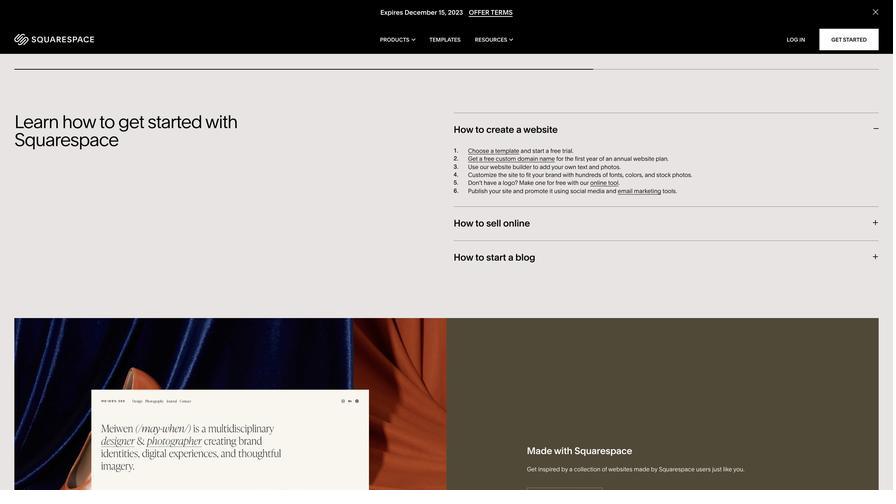 Task type: vqa. For each thing, say whether or not it's contained in the screenshot.
pointing
no



Task type: describe. For each thing, give the bounding box(es) containing it.
sell
[[487, 218, 501, 229]]

how
[[62, 111, 96, 133]]

log             in link
[[787, 36, 806, 43]]

choose a template link
[[468, 147, 520, 154]]

products button
[[380, 25, 415, 54]]

annual
[[614, 155, 632, 162]]

1 horizontal spatial for
[[557, 155, 564, 162]]

squarespace logo image
[[14, 34, 94, 45]]

how for how to create a website
[[454, 124, 474, 135]]

2 vertical spatial free
[[556, 179, 567, 187]]

fonts,
[[610, 171, 624, 179]]

how to sell online
[[454, 218, 530, 229]]

add
[[540, 163, 551, 170]]

with inside learn how to get started with squarespace
[[205, 111, 237, 133]]

marketing
[[635, 187, 662, 195]]

using
[[555, 187, 569, 195]]

squarespace logo link
[[14, 34, 187, 45]]

online inside choose a template and start a free trial. get a free custom domain name for the first year of an annual website plan. use our website builder to add your own text and photos. customize the site to fit your brand with hundreds of fonts, colors, and stock photos. don't have a logo? make one for free with our online tool . publish your site and promote it using social media and email marketing tools.
[[591, 179, 607, 187]]

products
[[380, 36, 410, 43]]

tools.
[[663, 187, 678, 195]]

you.
[[734, 466, 745, 473]]

to inside learn how to get started with squarespace
[[99, 111, 115, 133]]

offer terms
[[469, 8, 513, 17]]

inspired
[[539, 466, 560, 473]]

1 vertical spatial free
[[484, 155, 495, 162]]

1 vertical spatial the
[[499, 171, 507, 179]]

tool
[[609, 179, 619, 187]]

how for how to sell online
[[454, 218, 474, 229]]

how to create a website button
[[454, 113, 879, 147]]

promote
[[525, 187, 549, 195]]

name
[[540, 155, 555, 162]]

started
[[844, 36, 868, 43]]

terms
[[491, 8, 513, 17]]

text
[[578, 163, 588, 170]]

and left stock
[[645, 171, 656, 179]]

0 vertical spatial site
[[509, 171, 518, 179]]

templates link
[[430, 25, 461, 54]]

1 vertical spatial photos.
[[673, 171, 693, 179]]

hundreds
[[576, 171, 602, 179]]

one
[[536, 179, 546, 187]]

started
[[148, 111, 202, 133]]

media
[[588, 187, 605, 195]]

1 by from the left
[[562, 466, 568, 473]]

users
[[697, 466, 711, 473]]

logo?
[[503, 179, 518, 187]]

0 horizontal spatial our
[[480, 163, 489, 170]]

first
[[575, 155, 585, 162]]

stock
[[657, 171, 671, 179]]

just
[[713, 466, 722, 473]]

1 horizontal spatial the
[[565, 155, 574, 162]]

websites
[[609, 466, 633, 473]]

use
[[468, 163, 479, 170]]

email marketing link
[[618, 187, 662, 195]]

.
[[619, 179, 620, 187]]

how to start a blog
[[454, 252, 536, 263]]

publish
[[468, 187, 488, 195]]

and down logo?
[[514, 187, 524, 195]]

in
[[800, 36, 806, 43]]

colors,
[[626, 171, 644, 179]]

a woman with dark hair and unique jewelry in front of an orange background. image
[[14, 0, 440, 53]]

2 horizontal spatial squarespace
[[659, 466, 695, 473]]

expires december 15, 2023
[[381, 8, 463, 17]]

1 vertical spatial your
[[533, 171, 544, 179]]

email
[[618, 187, 633, 195]]

website inside how to create a website dropdown button
[[524, 124, 558, 135]]

trial.
[[563, 147, 574, 154]]

and down year
[[589, 163, 600, 170]]

made with squarespace
[[527, 445, 633, 457]]

to inside dropdown button
[[476, 218, 485, 229]]

a left collection
[[570, 466, 573, 473]]

0 vertical spatial photos.
[[601, 163, 621, 170]]

how to sell online button
[[454, 207, 879, 241]]

made
[[527, 445, 553, 457]]

choose a template and start a free trial. get a free custom domain name for the first year of an annual website plan. use our website builder to add your own text and photos. customize the site to fit your brand with hundreds of fonts, colors, and stock photos. don't have a logo? make one for free with our online tool . publish your site and promote it using social media and email marketing tools.
[[468, 147, 693, 195]]

a up name
[[546, 147, 549, 154]]



Task type: locate. For each thing, give the bounding box(es) containing it.
1 vertical spatial our
[[580, 179, 589, 187]]

fit
[[526, 171, 531, 179]]

our up customize
[[480, 163, 489, 170]]

site
[[509, 171, 518, 179], [503, 187, 512, 195]]

start up name
[[533, 147, 545, 154]]

log
[[787, 36, 799, 43]]

a right choose
[[491, 147, 494, 154]]

of left an
[[600, 155, 605, 162]]

with
[[205, 111, 237, 133], [563, 171, 574, 179], [568, 179, 579, 187], [554, 445, 573, 457]]

website down custom
[[490, 163, 512, 170]]

2 vertical spatial of
[[602, 466, 608, 473]]

custom
[[496, 155, 516, 162]]

for
[[557, 155, 564, 162], [547, 179, 555, 187]]

have
[[484, 179, 497, 187]]

1 horizontal spatial website
[[524, 124, 558, 135]]

squarespace inside learn how to get started with squarespace
[[14, 128, 119, 151]]

2 by from the left
[[652, 466, 658, 473]]

0 horizontal spatial start
[[487, 252, 507, 263]]

get left "inspired" in the bottom of the page
[[527, 466, 537, 473]]

free down 'choose a template' link
[[484, 155, 495, 162]]

site up logo?
[[509, 171, 518, 179]]

0 horizontal spatial photos.
[[601, 163, 621, 170]]

builder
[[513, 163, 532, 170]]

get left started
[[832, 36, 843, 43]]

a down choose
[[480, 155, 483, 162]]

2 how from the top
[[454, 218, 474, 229]]

log             in
[[787, 36, 806, 43]]

get inspired by a collection of websites made by squarespace users just like you.
[[527, 466, 745, 473]]

2 vertical spatial your
[[489, 187, 501, 195]]

online tool link
[[591, 179, 619, 187]]

customize
[[468, 171, 497, 179]]

choose
[[468, 147, 490, 154]]

orange stiletto shoes on orange and blue fabric, with an off-white portfolio website displaying dark text. image
[[14, 318, 447, 490]]

2 vertical spatial how
[[454, 252, 474, 263]]

make
[[520, 179, 534, 187]]

0 horizontal spatial by
[[562, 466, 568, 473]]

the up logo?
[[499, 171, 507, 179]]

get started link
[[820, 29, 879, 50]]

and down tool
[[607, 187, 617, 195]]

0 vertical spatial free
[[551, 147, 561, 154]]

how
[[454, 124, 474, 135], [454, 218, 474, 229], [454, 252, 474, 263]]

0 vertical spatial squarespace
[[14, 128, 119, 151]]

december
[[405, 8, 437, 17]]

0 vertical spatial online
[[591, 179, 607, 187]]

a right create
[[517, 124, 522, 135]]

get for get started
[[832, 36, 843, 43]]

plan.
[[656, 155, 669, 162]]

start left "blog"
[[487, 252, 507, 263]]

start inside choose a template and start a free trial. get a free custom domain name for the first year of an annual website plan. use our website builder to add your own text and photos. customize the site to fit your brand with hundreds of fonts, colors, and stock photos. don't have a logo? make one for free with our online tool . publish your site and promote it using social media and email marketing tools.
[[533, 147, 545, 154]]

offer
[[469, 8, 490, 17]]

get inside choose a template and start a free trial. get a free custom domain name for the first year of an annual website plan. use our website builder to add your own text and photos. customize the site to fit your brand with hundreds of fonts, colors, and stock photos. don't have a logo? make one for free with our online tool . publish your site and promote it using social media and email marketing tools.
[[468, 155, 478, 162]]

1 horizontal spatial start
[[533, 147, 545, 154]]

0 vertical spatial for
[[557, 155, 564, 162]]

0 horizontal spatial get
[[468, 155, 478, 162]]

1 vertical spatial start
[[487, 252, 507, 263]]

online up media at the top of the page
[[591, 179, 607, 187]]

the
[[565, 155, 574, 162], [499, 171, 507, 179]]

0 horizontal spatial website
[[490, 163, 512, 170]]

1 horizontal spatial your
[[533, 171, 544, 179]]

site down logo?
[[503, 187, 512, 195]]

learn
[[14, 111, 58, 133]]

get started
[[832, 36, 868, 43]]

own
[[565, 163, 577, 170]]

website up name
[[524, 124, 558, 135]]

2023
[[448, 8, 463, 17]]

1 horizontal spatial get
[[527, 466, 537, 473]]

how inside dropdown button
[[454, 218, 474, 229]]

a shirtless person doing yoga with closed eyes, bathed in pinkish light against a blue background. image
[[440, 0, 865, 53]]

online right sell
[[504, 218, 530, 229]]

0 vertical spatial get
[[832, 36, 843, 43]]

get
[[118, 111, 144, 133]]

website left plan.
[[634, 155, 655, 162]]

of
[[600, 155, 605, 162], [603, 171, 608, 179], [602, 466, 608, 473]]

collection
[[574, 466, 601, 473]]

a
[[517, 124, 522, 135], [491, 147, 494, 154], [546, 147, 549, 154], [480, 155, 483, 162], [499, 179, 502, 187], [509, 252, 514, 263], [570, 466, 573, 473]]

1 vertical spatial get
[[468, 155, 478, 162]]

your down have at the top
[[489, 187, 501, 195]]

social
[[571, 187, 587, 195]]

domain
[[518, 155, 539, 162]]

website
[[524, 124, 558, 135], [634, 155, 655, 162], [490, 163, 512, 170]]

year
[[587, 155, 598, 162]]

by right made
[[652, 466, 658, 473]]

it
[[550, 187, 553, 195]]

0 horizontal spatial your
[[489, 187, 501, 195]]

0 horizontal spatial squarespace
[[14, 128, 119, 151]]

0 vertical spatial start
[[533, 147, 545, 154]]

to
[[99, 111, 115, 133], [476, 124, 485, 135], [533, 163, 539, 170], [520, 171, 525, 179], [476, 218, 485, 229], [476, 252, 485, 263]]

and
[[521, 147, 531, 154], [589, 163, 600, 170], [645, 171, 656, 179], [514, 187, 524, 195], [607, 187, 617, 195]]

get for get inspired by a collection of websites made by squarespace users just like you.
[[527, 466, 537, 473]]

for up it
[[547, 179, 555, 187]]

resources
[[475, 36, 508, 43]]

2 horizontal spatial website
[[634, 155, 655, 162]]

by right "inspired" in the bottom of the page
[[562, 466, 568, 473]]

templates
[[430, 36, 461, 43]]

2 vertical spatial squarespace
[[659, 466, 695, 473]]

of up online tool "link"
[[603, 171, 608, 179]]

of left websites
[[602, 466, 608, 473]]

start
[[533, 147, 545, 154], [487, 252, 507, 263]]

0 vertical spatial website
[[524, 124, 558, 135]]

get
[[832, 36, 843, 43], [468, 155, 478, 162], [527, 466, 537, 473]]

made
[[634, 466, 650, 473]]

1 horizontal spatial online
[[591, 179, 607, 187]]

your
[[552, 163, 564, 170], [533, 171, 544, 179], [489, 187, 501, 195]]

our down hundreds
[[580, 179, 589, 187]]

1 how from the top
[[454, 124, 474, 135]]

resources button
[[475, 25, 513, 54]]

0 vertical spatial the
[[565, 155, 574, 162]]

0 vertical spatial our
[[480, 163, 489, 170]]

1 horizontal spatial squarespace
[[575, 445, 633, 457]]

photos.
[[601, 163, 621, 170], [673, 171, 693, 179]]

1 vertical spatial website
[[634, 155, 655, 162]]

get up the use
[[468, 155, 478, 162]]

like
[[724, 466, 733, 473]]

and up domain
[[521, 147, 531, 154]]

2 horizontal spatial your
[[552, 163, 564, 170]]

create
[[487, 124, 515, 135]]

blog
[[516, 252, 536, 263]]

a woman with brown hair using an old camera in front of a grey wall, wearing an olive shirt. image
[[865, 0, 894, 53]]

your up brand
[[552, 163, 564, 170]]

0 horizontal spatial for
[[547, 179, 555, 187]]

offer terms link
[[469, 8, 513, 17]]

1 vertical spatial for
[[547, 179, 555, 187]]

photos. down an
[[601, 163, 621, 170]]

1 horizontal spatial by
[[652, 466, 658, 473]]

free up using at the right top of the page
[[556, 179, 567, 187]]

online inside dropdown button
[[504, 218, 530, 229]]

for down trial.
[[557, 155, 564, 162]]

3 how from the top
[[454, 252, 474, 263]]

photos. right stock
[[673, 171, 693, 179]]

a left "blog"
[[509, 252, 514, 263]]

1 vertical spatial online
[[504, 218, 530, 229]]

expires
[[381, 8, 403, 17]]

1 horizontal spatial our
[[580, 179, 589, 187]]

brand
[[546, 171, 562, 179]]

0 horizontal spatial the
[[499, 171, 507, 179]]

learn how to get started with squarespace
[[14, 111, 237, 151]]

a right have at the top
[[499, 179, 502, 187]]

don't
[[468, 179, 483, 187]]

1 vertical spatial site
[[503, 187, 512, 195]]

2 vertical spatial website
[[490, 163, 512, 170]]

how for how to start a blog
[[454, 252, 474, 263]]

1 vertical spatial how
[[454, 218, 474, 229]]

0 vertical spatial how
[[454, 124, 474, 135]]

online
[[591, 179, 607, 187], [504, 218, 530, 229]]

get inside get started link
[[832, 36, 843, 43]]

0 horizontal spatial online
[[504, 218, 530, 229]]

1 horizontal spatial photos.
[[673, 171, 693, 179]]

by
[[562, 466, 568, 473], [652, 466, 658, 473]]

our
[[480, 163, 489, 170], [580, 179, 589, 187]]

your up one on the right top
[[533, 171, 544, 179]]

template
[[496, 147, 520, 154]]

15,
[[439, 8, 447, 17]]

2 vertical spatial get
[[527, 466, 537, 473]]

2 horizontal spatial get
[[832, 36, 843, 43]]

the up own
[[565, 155, 574, 162]]

0 vertical spatial of
[[600, 155, 605, 162]]

start inside dropdown button
[[487, 252, 507, 263]]

how to create a website
[[454, 124, 558, 135]]

0 vertical spatial your
[[552, 163, 564, 170]]

get a free custom domain name link
[[468, 155, 555, 162]]

an
[[606, 155, 613, 162]]

free
[[551, 147, 561, 154], [484, 155, 495, 162], [556, 179, 567, 187]]

1 vertical spatial squarespace
[[575, 445, 633, 457]]

free up name
[[551, 147, 561, 154]]

how to start a blog button
[[454, 241, 879, 275]]

1 vertical spatial of
[[603, 171, 608, 179]]



